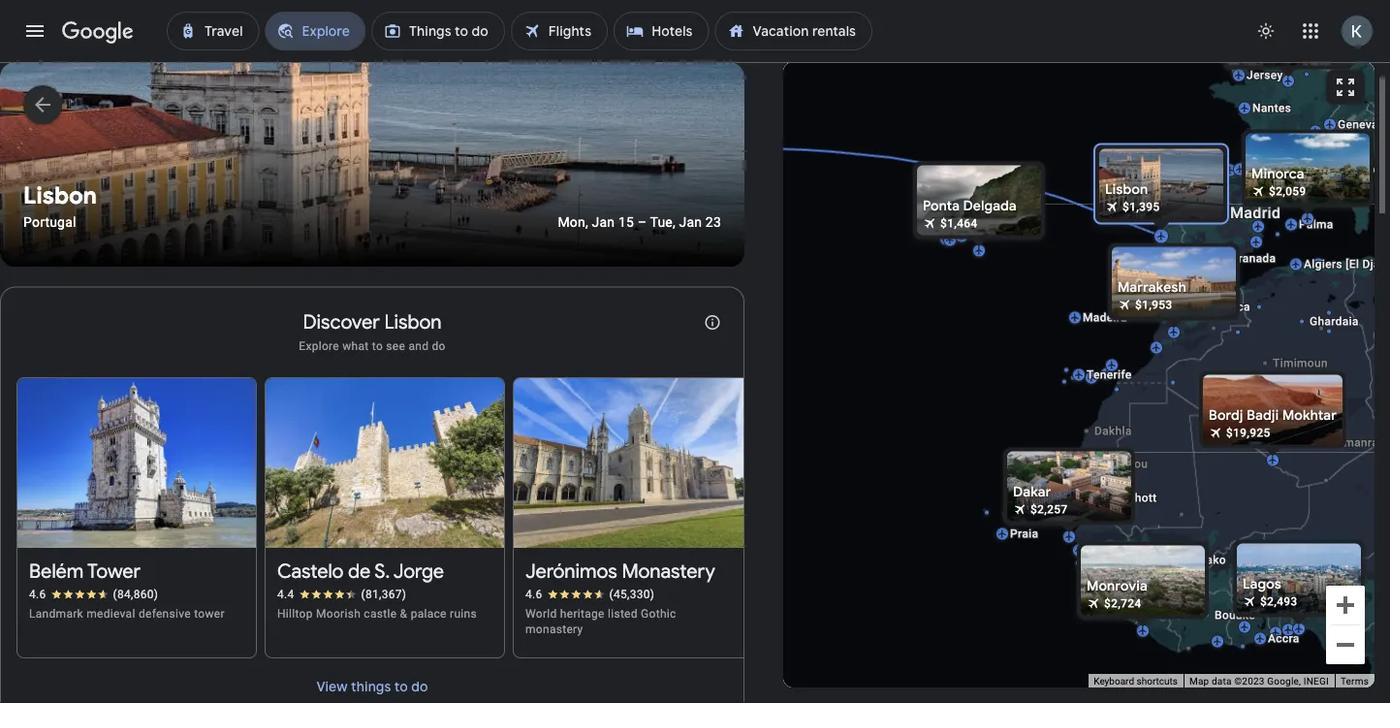 Task type: vqa. For each thing, say whether or not it's contained in the screenshot.
Health
no



Task type: describe. For each thing, give the bounding box(es) containing it.
(81,367)
[[361, 587, 407, 601]]

ponta delgada
[[923, 197, 1017, 215]]

(united
[[312, 671, 360, 689]]

palma
[[1300, 218, 1334, 231]]

keyboard shortcuts button
[[1094, 675, 1178, 688]]

moorish
[[316, 607, 361, 620]]

porto
[[1176, 193, 1216, 211]]

marseille
[[1330, 162, 1380, 176]]

and
[[409, 339, 429, 353]]

what
[[343, 339, 369, 353]]

view
[[317, 678, 348, 696]]

jerónimos monastery
[[526, 558, 715, 583]]

$2,257
[[1031, 503, 1068, 516]]

praia
[[1011, 527, 1039, 541]]

map data ©2023 google, inegi
[[1190, 676, 1330, 687]]

0 horizontal spatial lisbon
[[23, 181, 97, 210]]

nantes
[[1253, 101, 1292, 115]]

ruins
[[450, 607, 477, 620]]

ponta
[[923, 197, 960, 215]]

loading results progress bar
[[0, 62, 1391, 66]]

map region
[[766, 0, 1391, 703]]

dakhla
[[1095, 424, 1132, 438]]

keyboard
[[1094, 676, 1135, 687]]

faro
[[1183, 254, 1207, 267]]

belém tower list item
[[16, 377, 258, 658]]

granada
[[1231, 252, 1277, 265]]

algiers [el djaza
[[1304, 257, 1391, 271]]

1 jan from the left
[[592, 214, 615, 230]]

(84,860)
[[113, 587, 158, 601]]

$1,953
[[1136, 298, 1173, 312]]

jerónimos
[[526, 558, 618, 583]]

19925 US dollars text field
[[1227, 426, 1271, 440]]

english (united states)
[[263, 671, 408, 689]]

madrid
[[1231, 204, 1281, 222]]

2724 US dollars text field
[[1105, 597, 1142, 611]]

castelo
[[277, 558, 344, 583]]

1 vertical spatial do
[[411, 678, 428, 696]]

madeira
[[1083, 311, 1128, 324]]

about these results image
[[690, 299, 736, 346]]

castelo de s. jorge
[[277, 558, 444, 583]]

change appearance image
[[1243, 8, 1290, 54]]

&
[[400, 607, 408, 620]]

portugal
[[23, 214, 76, 230]]

mon,
[[558, 214, 589, 230]]

see
[[386, 339, 406, 353]]

barcelona
[[1296, 190, 1368, 209]]

world heritage listed gothic monastery
[[526, 607, 677, 636]]

2257 US dollars text field
[[1031, 503, 1068, 516]]

belém
[[29, 558, 84, 583]]

tower
[[87, 558, 141, 583]]

english
[[263, 671, 309, 689]]

navigate back image
[[23, 85, 62, 124]]

ghardaia
[[1310, 315, 1359, 328]]

to for see
[[372, 339, 383, 353]]

monrovia
[[1087, 578, 1148, 595]]

belém tower
[[29, 558, 141, 583]]

monastery
[[526, 622, 583, 636]]

badji
[[1247, 407, 1280, 424]]

2059 US dollars text field
[[1270, 185, 1307, 198]]

data
[[1212, 676, 1232, 687]]

castle
[[364, 607, 397, 620]]

explore what to see and do
[[299, 339, 446, 353]]

4.6 for jerónimos monastery
[[526, 587, 543, 601]]

world
[[526, 607, 557, 620]]

$2,059
[[1270, 185, 1307, 198]]

$2,493
[[1261, 595, 1298, 609]]

bordj badji mokhtar
[[1209, 407, 1338, 424]]

tamanrass nouadhibou
[[1082, 436, 1391, 471]]

1395 US dollars text field
[[1123, 200, 1160, 214]]

defensive
[[139, 607, 191, 620]]

discover lisbon
[[303, 310, 442, 335]]

a coruña
[[1177, 161, 1228, 175]]

to for do
[[395, 678, 408, 696]]

hilltop moorish castle & palace ruins
[[277, 607, 477, 620]]

things
[[351, 678, 391, 696]]

discover
[[303, 310, 380, 335]]

listed
[[608, 607, 638, 620]]

–
[[638, 214, 647, 230]]

view larger map image
[[1335, 76, 1358, 99]]



Task type: locate. For each thing, give the bounding box(es) containing it.
nouadhibou
[[1082, 457, 1149, 471]]

4.6 inside belém tower 'list item'
[[29, 587, 46, 601]]

casablanca
[[1187, 300, 1251, 314]]

1 horizontal spatial do
[[432, 339, 446, 353]]

$1,464
[[941, 217, 978, 230]]

keyboard shortcuts
[[1094, 676, 1178, 687]]

0 horizontal spatial to
[[372, 339, 383, 353]]

view things to do
[[317, 678, 428, 696]]

[el
[[1346, 257, 1360, 271]]

4.6 out of 5 stars from 45,330 reviews image
[[526, 586, 655, 602]]

lisbon inside map region
[[1106, 181, 1149, 198]]

shortcuts
[[1137, 676, 1178, 687]]

landmark medieval defensive tower
[[29, 607, 225, 620]]

$2,724
[[1105, 597, 1142, 611]]

monastery
[[622, 558, 715, 583]]

lagos
[[1243, 576, 1282, 593]]

palace
[[411, 607, 447, 620]]

jan
[[592, 214, 615, 230], [679, 214, 702, 230]]

4.6 inside jerónimos monastery list item
[[526, 587, 543, 601]]

tue,
[[650, 214, 676, 230]]

4.6 out of 5 stars from 84,860 reviews image
[[29, 586, 158, 602]]

bissau
[[1099, 562, 1136, 576]]

to left see
[[372, 339, 383, 353]]

jorge
[[394, 558, 444, 583]]

states)
[[363, 671, 408, 689]]

lisbon up and
[[384, 310, 442, 335]]

do right states)
[[411, 678, 428, 696]]

0 vertical spatial to
[[372, 339, 383, 353]]

1 vertical spatial to
[[395, 678, 408, 696]]

4.4
[[277, 587, 294, 601]]

geneva
[[1338, 118, 1379, 131]]

english (united states) button
[[226, 664, 423, 695]]

accra
[[1269, 632, 1300, 645]]

lisbon
[[1106, 181, 1149, 198], [23, 181, 97, 210], [384, 310, 442, 335]]

s.
[[375, 558, 390, 583]]

dakar
[[1014, 483, 1052, 501]]

algiers
[[1304, 257, 1343, 271]]

bouake
[[1215, 609, 1256, 622]]

23
[[706, 214, 722, 230]]

tower
[[194, 607, 225, 620]]

do right and
[[432, 339, 446, 353]]

2 jan from the left
[[679, 214, 702, 230]]

2493 US dollars text field
[[1261, 595, 1298, 609]]

0 horizontal spatial 4.6
[[29, 587, 46, 601]]

4.6 for belém tower
[[29, 587, 46, 601]]

0 horizontal spatial jan
[[592, 214, 615, 230]]

4.6 up world
[[526, 587, 543, 601]]

mokhtar
[[1283, 407, 1338, 424]]

terms
[[1341, 676, 1369, 687]]

tamale
[[1261, 590, 1301, 604]]

2 horizontal spatial lisbon
[[1106, 181, 1149, 198]]

lisbon up $1,395
[[1106, 181, 1149, 198]]

0 vertical spatial do
[[432, 339, 446, 353]]

©2023
[[1235, 676, 1265, 687]]

1953 US dollars text field
[[1136, 298, 1173, 312]]

inegi
[[1304, 676, 1330, 687]]

0 horizontal spatial do
[[411, 678, 428, 696]]

15
[[619, 214, 634, 230]]

(45,330)
[[610, 587, 655, 601]]

medieval
[[87, 607, 135, 620]]

google,
[[1268, 676, 1302, 687]]

1 horizontal spatial jan
[[679, 214, 702, 230]]

jan left 23
[[679, 214, 702, 230]]

djaza
[[1363, 257, 1391, 271]]

heritage
[[560, 607, 605, 620]]

bamako
[[1182, 553, 1227, 567]]

castelo de s. jorge list item
[[265, 377, 506, 658]]

4.6 up landmark
[[29, 587, 46, 601]]

main menu image
[[23, 19, 47, 43]]

explore
[[299, 339, 339, 353]]

de
[[348, 558, 371, 583]]

map
[[1190, 676, 1210, 687]]

nouakchott
[[1094, 491, 1157, 505]]

jerónimos monastery list item
[[513, 377, 755, 658]]

delgada
[[964, 197, 1017, 215]]

1 horizontal spatial 4.6
[[526, 587, 543, 601]]

landmark
[[29, 607, 83, 620]]

lisbon up "portugal"
[[23, 181, 97, 210]]

a
[[1177, 161, 1185, 175]]

gothic
[[641, 607, 677, 620]]

coruña
[[1189, 161, 1228, 175]]

tamanrass
[[1332, 436, 1391, 450]]

jan left 15 at the left top of the page
[[592, 214, 615, 230]]

1 horizontal spatial to
[[395, 678, 408, 696]]

1 horizontal spatial lisbon
[[384, 310, 442, 335]]

jersey
[[1247, 68, 1284, 82]]

4.4 out of 5 stars from 81,367 reviews image
[[277, 586, 407, 602]]

sal
[[1017, 507, 1035, 520]]

bordj
[[1209, 407, 1244, 424]]

to right things
[[395, 678, 408, 696]]

bordeaux
[[1264, 139, 1315, 153]]

hilltop
[[277, 607, 313, 620]]

tenerife
[[1087, 368, 1132, 382]]

2 4.6 from the left
[[526, 587, 543, 601]]

flores island
[[926, 220, 997, 233]]

1 4.6 from the left
[[29, 587, 46, 601]]

1464 US dollars text field
[[941, 217, 978, 230]]

do
[[432, 339, 446, 353], [411, 678, 428, 696]]



